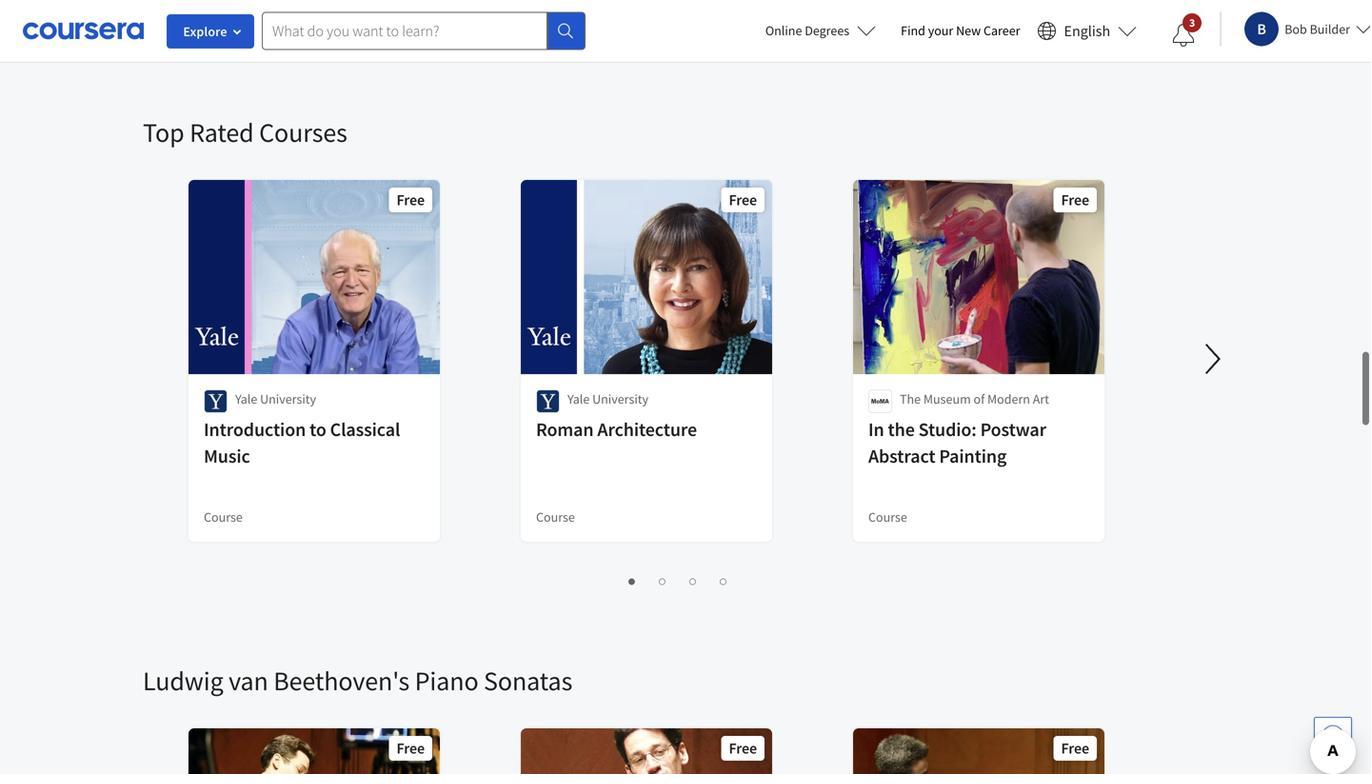 Task type: locate. For each thing, give the bounding box(es) containing it.
3 right 2 button
[[685, 572, 693, 590]]

museum
[[924, 391, 971, 408]]

1 university from the left
[[260, 391, 316, 408]]

yale up roman
[[568, 391, 590, 408]]

bob
[[1285, 20, 1308, 38]]

yale university
[[235, 391, 316, 408], [568, 391, 649, 408]]

2 yale from the left
[[568, 391, 590, 408]]

free link
[[187, 727, 442, 775], [519, 727, 775, 775], [852, 727, 1107, 775]]

explore
[[183, 23, 227, 40]]

1 course from the left
[[204, 509, 243, 526]]

3
[[1190, 15, 1196, 30], [685, 572, 693, 590]]

yale university image up introduction
[[204, 390, 228, 413]]

architecture
[[598, 418, 697, 442]]

3 button
[[1158, 12, 1211, 58]]

3 inside button
[[685, 572, 693, 590]]

2 horizontal spatial course
[[869, 509, 908, 526]]

university up 'roman architecture'
[[593, 391, 649, 408]]

2 button
[[649, 570, 672, 592]]

0 horizontal spatial 3
[[685, 572, 693, 590]]

yale university up introduction
[[235, 391, 316, 408]]

2 university from the left
[[593, 391, 649, 408]]

course down the music
[[204, 509, 243, 526]]

modern
[[988, 391, 1031, 408]]

1 vertical spatial list
[[191, 569, 1167, 592]]

bob builder
[[1285, 20, 1351, 38]]

course down roman
[[536, 509, 575, 526]]

2 course from the left
[[536, 509, 575, 526]]

course for in the studio: postwar abstract painting
[[869, 509, 908, 526]]

1 button
[[619, 570, 642, 592]]

yale for roman
[[568, 391, 590, 408]]

1 yale university image from the left
[[204, 390, 228, 413]]

list inside top rated courses carousel element
[[191, 569, 1167, 592]]

1 horizontal spatial free link
[[519, 727, 775, 775]]

0 horizontal spatial university
[[260, 391, 316, 408]]

1 vertical spatial 3
[[685, 572, 693, 590]]

0 vertical spatial 3
[[1190, 15, 1196, 30]]

1 yale from the left
[[235, 391, 258, 408]]

1 horizontal spatial course
[[536, 509, 575, 526]]

yale up introduction
[[235, 391, 258, 408]]

1 horizontal spatial yale university image
[[536, 390, 560, 413]]

yale university for introduction
[[235, 391, 316, 408]]

3 course from the left
[[869, 509, 908, 526]]

the
[[888, 418, 915, 442]]

1 list from the top
[[191, 20, 1167, 43]]

degrees
[[805, 22, 850, 39]]

yale university image for roman
[[536, 390, 560, 413]]

1 yale university from the left
[[235, 391, 316, 408]]

2 free link from the left
[[519, 727, 775, 775]]

None search field
[[262, 12, 586, 50]]

list containing 1
[[191, 569, 1167, 592]]

1 horizontal spatial yale
[[568, 391, 590, 408]]

1 horizontal spatial university
[[593, 391, 649, 408]]

0 horizontal spatial course
[[204, 509, 243, 526]]

ludwig
[[143, 664, 224, 698]]

yale university up 'roman architecture'
[[568, 391, 649, 408]]

art
[[1033, 391, 1050, 408]]

0 horizontal spatial yale
[[235, 391, 258, 408]]

new
[[957, 22, 981, 39]]

online
[[766, 22, 803, 39]]

coursera image
[[23, 15, 144, 46]]

online degrees
[[766, 22, 850, 39]]

2
[[655, 572, 663, 590]]

2 list from the top
[[191, 569, 1167, 592]]

1 horizontal spatial 3
[[1190, 15, 1196, 30]]

list
[[191, 20, 1167, 43], [191, 569, 1167, 592]]

1
[[624, 572, 632, 590]]

university
[[260, 391, 316, 408], [593, 391, 649, 408]]

university up to
[[260, 391, 316, 408]]

3 button
[[680, 570, 703, 592]]

What do you want to learn? text field
[[262, 12, 548, 50]]

builder
[[1310, 20, 1351, 38]]

yale
[[235, 391, 258, 408], [568, 391, 590, 408]]

course for roman architecture
[[536, 509, 575, 526]]

studio:
[[919, 418, 977, 442]]

the museum of modern art
[[900, 391, 1050, 408]]

career
[[984, 22, 1021, 39]]

2 yale university from the left
[[568, 391, 649, 408]]

3 left b
[[1190, 15, 1196, 30]]

0 horizontal spatial yale university image
[[204, 390, 228, 413]]

course
[[204, 509, 243, 526], [536, 509, 575, 526], [869, 509, 908, 526]]

course down abstract
[[869, 509, 908, 526]]

english button
[[1030, 0, 1145, 62]]

2 horizontal spatial free link
[[852, 727, 1107, 775]]

your
[[929, 22, 954, 39]]

4 button
[[710, 570, 733, 592]]

abstract
[[869, 444, 936, 468]]

0 horizontal spatial yale university
[[235, 391, 316, 408]]

0 vertical spatial list
[[191, 20, 1167, 43]]

help center image
[[1322, 725, 1345, 748]]

1 free link from the left
[[187, 727, 442, 775]]

0 horizontal spatial free link
[[187, 727, 442, 775]]

2 yale university image from the left
[[536, 390, 560, 413]]

free
[[397, 191, 425, 210], [729, 191, 757, 210], [1062, 191, 1090, 210], [397, 739, 425, 758], [729, 739, 757, 758], [1062, 739, 1090, 758]]

to
[[310, 418, 327, 442]]

1 horizontal spatial yale university
[[568, 391, 649, 408]]

university for architecture
[[593, 391, 649, 408]]

yale university image
[[204, 390, 228, 413], [536, 390, 560, 413]]

yale university image up roman
[[536, 390, 560, 413]]

top
[[143, 116, 184, 149]]



Task type: describe. For each thing, give the bounding box(es) containing it.
university for to
[[260, 391, 316, 408]]

classical
[[330, 418, 400, 442]]

sonatas
[[484, 664, 573, 698]]

b
[[1258, 20, 1267, 39]]

ludwig van beethoven's piano sonatas
[[143, 664, 573, 698]]

roman
[[536, 418, 594, 442]]

top rated courses
[[143, 116, 348, 149]]

explore button
[[167, 14, 254, 49]]

3 inside dropdown button
[[1190, 15, 1196, 30]]

course for introduction to classical music
[[204, 509, 243, 526]]

in
[[869, 418, 885, 442]]

yale university image for introduction
[[204, 390, 228, 413]]

next slide image
[[1191, 336, 1237, 382]]

postwar
[[981, 418, 1047, 442]]

4
[[716, 572, 724, 590]]

find
[[901, 22, 926, 39]]

beethoven's
[[274, 664, 410, 698]]

painting
[[940, 444, 1007, 468]]

3 free link from the left
[[852, 727, 1107, 775]]

introduction to classical music
[[204, 418, 400, 468]]

english
[[1065, 21, 1111, 40]]

ludwig van beethoven's piano sonatas carousel element
[[143, 607, 1372, 775]]

rated
[[190, 116, 254, 149]]

van
[[229, 664, 268, 698]]

unleash your inner artist carousel element
[[143, 0, 1372, 58]]

find your new career
[[901, 22, 1021, 39]]

the museum of modern art image
[[869, 390, 893, 413]]

of
[[974, 391, 985, 408]]

yale for introduction
[[235, 391, 258, 408]]

list inside unleash your inner artist carousel "element"
[[191, 20, 1167, 43]]

find your new career link
[[892, 19, 1030, 43]]

music
[[204, 444, 250, 468]]

yale university for roman
[[568, 391, 649, 408]]

piano
[[415, 664, 479, 698]]

courses
[[259, 116, 348, 149]]

introduction
[[204, 418, 306, 442]]

in the studio: postwar abstract painting
[[869, 418, 1047, 468]]

the
[[900, 391, 921, 408]]

roman architecture
[[536, 418, 697, 442]]

online degrees button
[[751, 10, 892, 51]]

show notifications image
[[1173, 24, 1196, 47]]

top rated courses carousel element
[[143, 58, 1372, 607]]



Task type: vqa. For each thing, say whether or not it's contained in the screenshot.
the middle Course
yes



